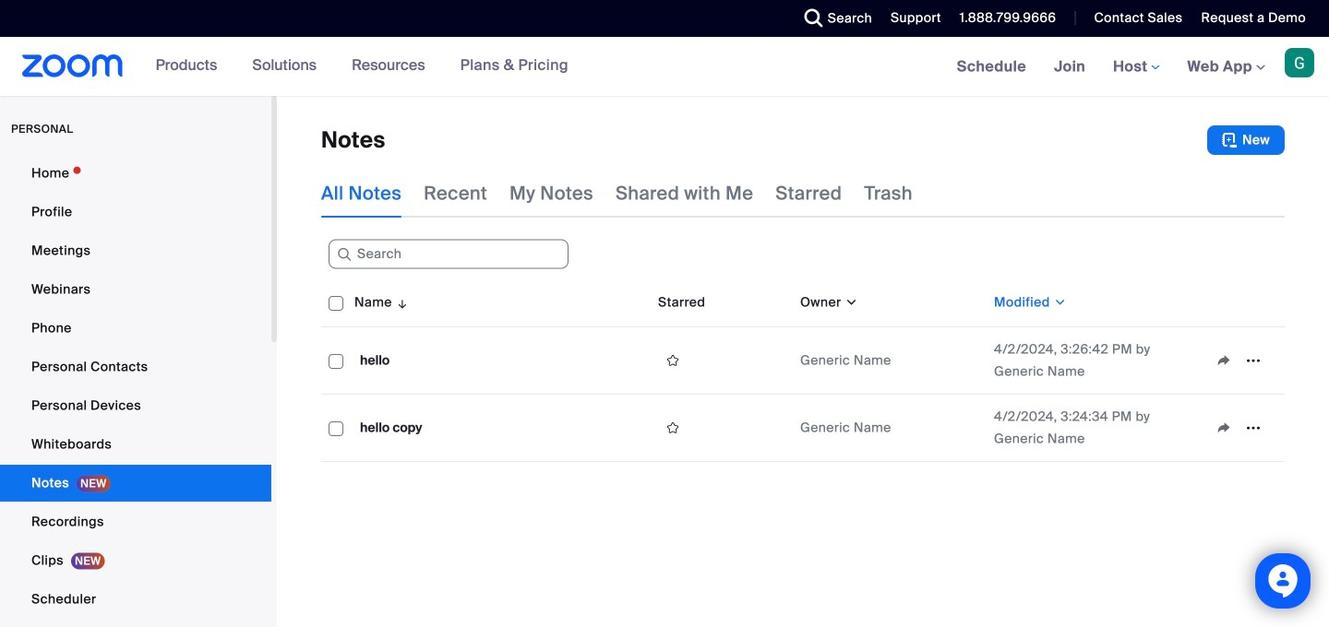 Task type: vqa. For each thing, say whether or not it's contained in the screenshot.
leftmost DOWN Icon
yes



Task type: locate. For each thing, give the bounding box(es) containing it.
zoom logo image
[[22, 54, 123, 78]]

arrow down image
[[392, 292, 409, 314]]

tabs of all notes page tab list
[[321, 170, 913, 218]]

0 horizontal spatial down image
[[841, 293, 858, 312]]

application
[[321, 279, 1285, 462], [658, 347, 785, 375], [1209, 347, 1277, 375], [658, 414, 785, 442], [1209, 414, 1277, 442]]

more options for hello image
[[1239, 353, 1268, 369]]

down image
[[841, 293, 858, 312], [1050, 293, 1067, 312]]

banner
[[0, 37, 1329, 97]]

1 horizontal spatial down image
[[1050, 293, 1067, 312]]

share image
[[1209, 353, 1239, 369]]



Task type: describe. For each thing, give the bounding box(es) containing it.
personal menu menu
[[0, 155, 271, 628]]

1 down image from the left
[[841, 293, 858, 312]]

meetings navigation
[[943, 37, 1329, 97]]

more options for hello copy image
[[1239, 420, 1268, 437]]

Search text field
[[329, 240, 569, 269]]

product information navigation
[[142, 37, 582, 96]]

2 down image from the left
[[1050, 293, 1067, 312]]

profile picture image
[[1285, 48, 1314, 78]]

share image
[[1209, 420, 1239, 437]]



